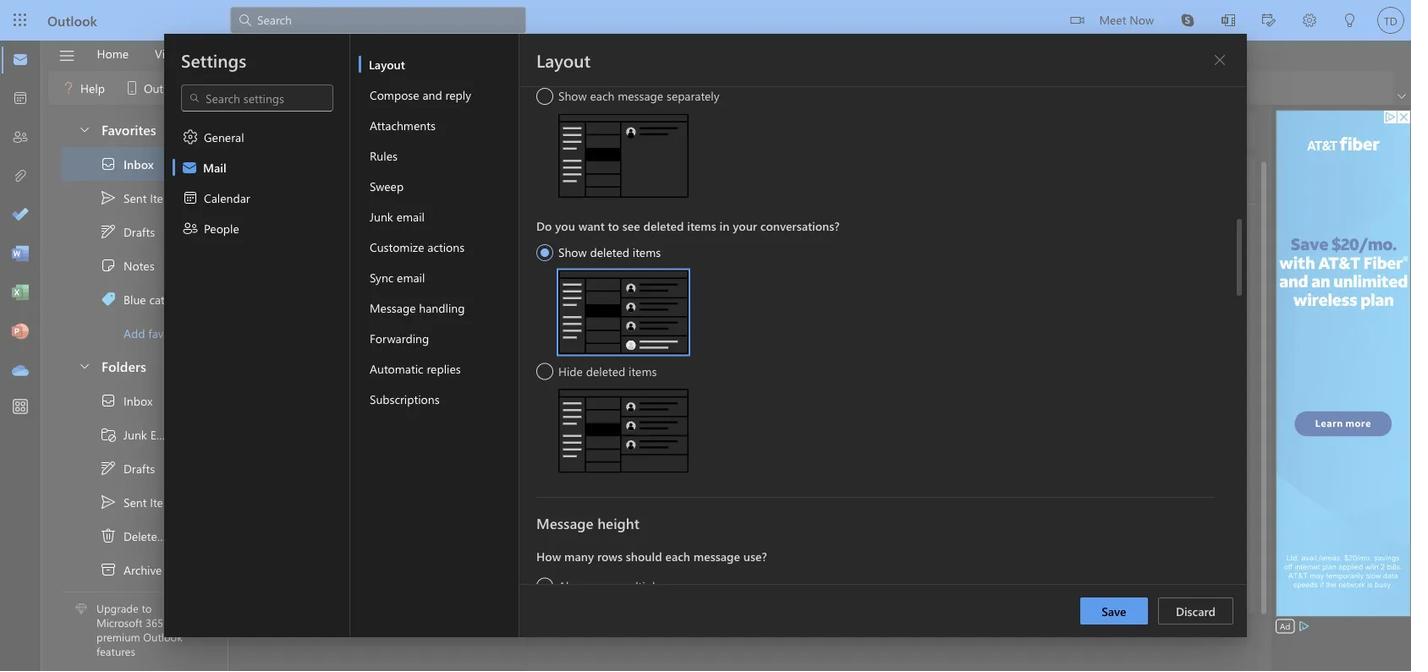 Task type: vqa. For each thing, say whether or not it's contained in the screenshot.
Support,
yes



Task type: locate. For each thing, give the bounding box(es) containing it.
0 vertical spatial .
[[1031, 351, 1035, 365]]

microsoft account security info verification up 'sync email'
[[288, 244, 509, 260]]

1 vertical spatial  sent items
[[100, 494, 178, 511]]

or inside it's important to keep the security info associated with your account correct and up-to-date. we'll never use this info to spam you or for any marketing purposes — it's only to verify your identity if there's ever a problem with your account.
[[646, 417, 656, 431]]

1 vertical spatial items
[[633, 244, 661, 260]]

items up  deleted items
[[150, 495, 178, 510]]

 down the " help"
[[78, 122, 91, 136]]

to inside upgrade to microsoft 365 with premium outlook features
[[142, 601, 152, 616]]

team inside thanks, the microsoft account team
[[710, 544, 737, 559]]

 blue category
[[100, 291, 195, 308]]

if right happens
[[698, 365, 705, 379]]

1 horizontal spatial for
[[715, 288, 755, 327]]

 button for favorites
[[69, 113, 98, 145]]

to for to opt out or change where you receive security notifications, click here .
[[591, 491, 603, 505]]

items right deleted
[[167, 529, 196, 544]]

0 vertical spatial 
[[100, 223, 117, 240]]

save
[[1102, 604, 1126, 619]]

0 vertical spatial inbox
[[124, 156, 154, 172]]

0 vertical spatial or
[[646, 417, 656, 431]]

drafts
[[124, 224, 155, 240], [124, 461, 155, 477]]

you
[[610, 241, 629, 256], [931, 365, 950, 379]]

drafts down  junk email
[[124, 461, 155, 477]]

2 inbox from the top
[[124, 393, 153, 409]]

rows right multiple
[[665, 578, 689, 594]]

1 vertical spatial verification
[[452, 244, 509, 260]]

onedrive image
[[12, 363, 29, 380]]

outlook up the welcome
[[288, 396, 330, 411]]

new
[[380, 412, 402, 428]]

use?
[[743, 549, 767, 565]]

1 vertical spatial mon 10/2
[[445, 314, 489, 327]]

 drafts inside favorites tree
[[100, 223, 155, 240]]

 inbox up "" tree item
[[100, 393, 153, 409]]

1  from the top
[[100, 223, 117, 240]]

won't
[[954, 365, 982, 379]]

message down 'sync email'
[[370, 300, 416, 316]]

email message element
[[535, 156, 1255, 614]]

outlook right premium
[[143, 630, 182, 645]]

team up microsoft account security info was added at the top of the page
[[385, 296, 411, 311]]

mon up sync email button
[[445, 245, 466, 259]]

0 vertical spatial junk
[[370, 209, 393, 224]]

 for 
[[100, 460, 117, 477]]

2 code from the left
[[1081, 365, 1106, 379]]

0 vertical spatial 
[[78, 122, 91, 136]]

mon 10/2 for verification
[[445, 245, 489, 259]]

favorites tree item
[[61, 113, 197, 147]]


[[679, 581, 696, 598]]

message
[[370, 300, 416, 316], [536, 514, 594, 533]]

—
[[807, 417, 818, 431]]

message up  forward
[[694, 549, 740, 565]]

1 vertical spatial each
[[665, 549, 690, 565]]

or right more
[[667, 454, 678, 468]]

sent left 
[[124, 190, 147, 206]]

rows
[[597, 549, 623, 565], [665, 578, 689, 594]]

1 vertical spatial to
[[591, 491, 603, 505]]

 getting too much email?
[[552, 172, 705, 189]]

attachments
[[370, 117, 436, 133]]

2  button from the top
[[69, 350, 98, 382]]

microsoft account team <account-security-noreply@accountprotection.microsoft.com>
[[590, 218, 1111, 236]]

2 vertical spatial deleted
[[586, 363, 625, 379]]

1  from the top
[[100, 190, 117, 206]]

time
[[1142, 365, 1165, 379]]

1 vertical spatial microsoft account security info verification
[[288, 244, 509, 260]]

2  tree item from the top
[[61, 452, 197, 486]]

 button for folders
[[69, 350, 98, 382]]

set your advertising preferences image
[[1297, 620, 1311, 634]]

automatic replies button
[[359, 354, 519, 384]]

and left reply on the top of the page
[[423, 87, 442, 102]]

outlook up  button
[[47, 11, 97, 29]]

verification
[[739, 122, 807, 140], [452, 244, 509, 260]]

1 vertical spatial only
[[840, 417, 862, 431]]

to down sign
[[1204, 402, 1215, 417]]

1 vertical spatial microsoft account team
[[288, 296, 411, 311]]

only inside . this was a periodic security check which only happens if you haven't used a security code recently. you won't need to provide a code every time you sign in.
[[625, 365, 647, 379]]

2 to from the top
[[591, 491, 603, 505]]

1 vertical spatial  button
[[69, 350, 98, 382]]

2  tree item from the top
[[61, 384, 197, 418]]

sync email button
[[359, 262, 519, 293]]

 sent items up deleted
[[100, 494, 178, 511]]

sweep
[[370, 178, 404, 194]]

upgrade
[[96, 601, 139, 616]]

view button
[[142, 41, 193, 67]]

 forward
[[679, 581, 747, 598]]

hide
[[558, 363, 583, 379]]

for left any
[[660, 417, 674, 431]]

always
[[558, 578, 594, 594]]

a right ever
[[1056, 417, 1062, 431]]

0 vertical spatial  sent items
[[100, 190, 178, 206]]

pm
[[1221, 242, 1236, 256]]

1 vertical spatial message
[[536, 514, 594, 533]]

dialog
[[0, 0, 1411, 672]]

1 code from the left
[[855, 365, 880, 379]]

1 vertical spatial  tree item
[[61, 452, 197, 486]]

or left any
[[646, 417, 656, 431]]

 button inside the favorites "tree item"
[[69, 113, 98, 145]]

microsoft inside microsoft account thanks for verifying your security info
[[591, 270, 650, 286]]

each down the layout heading
[[590, 88, 614, 104]]

your inside "outlook team welcome to your new outlook.com account"
[[354, 412, 377, 428]]

. inside . this was a periodic security check which only happens if you haven't used a security code recently. you won't need to provide a code every time you sign in.
[[1031, 351, 1035, 365]]

team
[[333, 396, 361, 411]]

drafts for 
[[124, 224, 155, 240]]

message
[[618, 88, 663, 104], [694, 549, 740, 565]]

2 horizontal spatial with
[[1112, 417, 1134, 431]]

1 mon 10/2 from the top
[[445, 245, 489, 259]]

email?
[[672, 172, 705, 188]]

only inside it's important to keep the security info associated with your account correct and up-to-date. we'll never use this info to spam you or for any marketing purposes — it's only to verify your identity if there's ever a problem with your account.
[[840, 417, 862, 431]]

upgrade to microsoft 365 with premium outlook features
[[96, 601, 187, 659]]

1  tree item from the top
[[61, 181, 197, 215]]

 tree item down favorites
[[61, 147, 197, 181]]

tab list containing home
[[84, 41, 244, 67]]

1 vertical spatial 
[[100, 393, 117, 409]]

1  sent items from the top
[[100, 190, 178, 206]]

 tree item down  junk email
[[61, 452, 197, 486]]

people image
[[12, 129, 29, 146]]

security-
[[796, 218, 847, 236]]


[[1213, 53, 1227, 67]]

 tree item for 
[[61, 215, 197, 249]]

a left periodic
[[1087, 351, 1094, 365]]

was left added at the left top of page
[[452, 313, 471, 328]]

on
[[794, 351, 807, 365]]

1 microsoft account team from the top
[[288, 227, 411, 243]]

 drafts inside tree
[[100, 460, 155, 477]]

show each message separately
[[558, 88, 720, 104]]

2 vertical spatial or
[[649, 491, 659, 505]]

1 horizontal spatial message
[[694, 549, 740, 565]]

show down mt
[[558, 244, 587, 260]]

team
[[701, 218, 731, 236], [385, 227, 411, 243], [385, 296, 411, 311], [710, 544, 737, 559]]

1 horizontal spatial verification
[[739, 122, 807, 140]]

with right problem
[[1112, 417, 1134, 431]]

1 vertical spatial if
[[981, 417, 987, 431]]

 inbox inside favorites tree
[[100, 156, 154, 173]]

1 vertical spatial  inbox
[[100, 393, 153, 409]]

security down haven't
[[729, 402, 769, 417]]

1 horizontal spatial code
[[1081, 365, 1106, 379]]

2 show from the top
[[558, 244, 587, 260]]

1  button from the top
[[69, 113, 98, 145]]

0 vertical spatial message
[[370, 300, 416, 316]]

 sent items
[[100, 190, 178, 206], [100, 494, 178, 511]]

blue
[[124, 292, 146, 307]]

subscriptions button
[[359, 384, 519, 415]]

1 horizontal spatial use
[[1137, 402, 1155, 417]]

0 vertical spatial show
[[558, 88, 587, 104]]

0 horizontal spatial if
[[698, 365, 705, 379]]

you left the won't on the bottom right of page
[[931, 365, 950, 379]]

mail
[[203, 159, 226, 175]]

0 vertical spatial for
[[715, 288, 755, 327]]

help right 
[[80, 80, 105, 95]]

with right 365
[[166, 616, 187, 631]]

junk inside  junk email
[[124, 427, 147, 443]]

drafts for 
[[124, 461, 155, 477]]

0 vertical spatial  drafts
[[100, 223, 155, 240]]

0 vertical spatial to
[[591, 454, 603, 468]]

0 vertical spatial  button
[[69, 113, 98, 145]]

3:54
[[1200, 242, 1218, 256]]

1 vertical spatial or
[[667, 454, 678, 468]]

tab list
[[84, 41, 244, 67]]

1 vertical spatial  drafts
[[100, 460, 155, 477]]

message inside "option group"
[[694, 549, 740, 565]]

1  tree item from the top
[[61, 215, 197, 249]]

 outlook mobile
[[123, 80, 225, 96]]

code left recently.
[[855, 365, 880, 379]]

outlook banner
[[0, 0, 1411, 41]]

help up mobile
[[206, 46, 231, 61]]

mon for was
[[445, 314, 466, 327]]

many
[[564, 549, 594, 565]]

show inside do you want to see deleted items in your conversations? option group
[[558, 244, 587, 260]]

1 sent from the top
[[124, 190, 147, 206]]

1 drafts from the top
[[124, 224, 155, 240]]

None text field
[[590, 238, 1115, 258]]

1 vertical spatial email
[[397, 269, 425, 285]]

a right used
[[801, 365, 807, 379]]

1 horizontal spatial you
[[931, 365, 950, 379]]

microsoft account security info verification inside message list list box
[[288, 244, 509, 260]]

outlook left 
[[144, 80, 186, 95]]

you right to:
[[610, 241, 629, 256]]

haven't
[[731, 365, 769, 379]]

 tree item
[[61, 181, 197, 215], [61, 486, 197, 519]]

1 vertical spatial drafts
[[124, 461, 155, 477]]

1 horizontal spatial only
[[840, 417, 862, 431]]

to inside "outlook team welcome to your new outlook.com account"
[[340, 412, 350, 428]]

 left folders
[[78, 359, 91, 373]]

10/2 for was
[[469, 314, 489, 327]]

there's
[[991, 417, 1026, 431]]

2 10/2 from the top
[[469, 314, 489, 327]]

0 vertical spatial 10/2
[[469, 245, 489, 259]]

1 vertical spatial rows
[[665, 578, 689, 594]]

to down 'team'
[[340, 412, 350, 428]]

0 vertical spatial sent
[[124, 190, 147, 206]]


[[100, 426, 117, 443]]

category
[[149, 292, 195, 307]]

 tree item
[[61, 147, 197, 181], [61, 384, 197, 418]]

 inside the "folders" tree item
[[78, 359, 91, 373]]

each right should
[[665, 549, 690, 565]]

10/2
[[469, 245, 489, 259], [469, 314, 489, 327]]

 for first  tree item from the bottom
[[100, 393, 117, 409]]

 notes
[[100, 257, 154, 274]]

learn
[[607, 454, 633, 468]]

each inside "option group"
[[665, 549, 690, 565]]

0 vertical spatial microsoft account team
[[288, 227, 411, 243]]

folders tree item
[[61, 350, 197, 384]]

document
[[0, 0, 1411, 672]]

it's important to keep the security info associated with your account correct and up-to-date. we'll never use this info to spam you or for any marketing purposes — it's only to verify your identity if there's ever a problem with your account.
[[591, 402, 1215, 431]]

1 vertical spatial inbox
[[124, 393, 153, 409]]

items right you popup button
[[633, 244, 661, 260]]

use inside how many rows should each message use? "option group"
[[597, 578, 615, 594]]

0 vertical spatial email
[[396, 209, 425, 224]]

premium
[[96, 630, 140, 645]]

1 10/2 from the top
[[469, 245, 489, 259]]

 for 
[[100, 223, 117, 240]]

2  from the top
[[100, 393, 117, 409]]

mon for verification
[[445, 245, 466, 259]]

or right out
[[649, 491, 659, 505]]

 inbox inside tree
[[100, 393, 153, 409]]

or for more
[[667, 454, 678, 468]]

0 horizontal spatial verification
[[452, 244, 509, 260]]

account inside thanks, the microsoft account team
[[666, 544, 707, 559]]

with inside upgrade to microsoft 365 with premium outlook features
[[166, 616, 187, 631]]

. right click
[[967, 491, 970, 505]]

1 vertical spatial 10/2
[[469, 314, 489, 327]]

layout
[[536, 48, 591, 72], [369, 56, 405, 72]]

 drafts for 
[[100, 223, 155, 240]]

software
[[568, 176, 615, 191]]

for
[[715, 288, 755, 327], [660, 417, 674, 431]]

1  from the top
[[100, 156, 117, 173]]

code left the every
[[1081, 365, 1106, 379]]

periodic
[[1097, 351, 1138, 365]]

inbox down the favorites "tree item"
[[124, 156, 154, 172]]

security up this
[[981, 288, 1100, 327]]

 inside favorites tree
[[100, 156, 117, 173]]


[[78, 122, 91, 136], [78, 359, 91, 373]]

customize
[[370, 239, 424, 255]]

 inbox down the favorites "tree item"
[[100, 156, 154, 173]]

microsoft account team down sync
[[288, 296, 411, 311]]

items inside favorites tree
[[150, 190, 178, 206]]

message for message height
[[536, 514, 594, 533]]

0 vertical spatial only
[[625, 365, 647, 379]]

0 vertical spatial 
[[100, 156, 117, 173]]

365
[[145, 616, 163, 631]]

tree containing 
[[61, 384, 197, 672]]

1 vertical spatial deleted
[[590, 244, 629, 260]]

where
[[704, 491, 736, 505]]

1 vertical spatial for
[[660, 417, 674, 431]]

0 vertical spatial drafts
[[124, 224, 155, 240]]

to right need
[[1015, 365, 1025, 379]]

2  drafts from the top
[[100, 460, 155, 477]]

microsoft account security info verification
[[545, 122, 807, 140], [288, 244, 509, 260]]

0 horizontal spatial for
[[660, 417, 674, 431]]

it's
[[822, 417, 836, 431]]

1 horizontal spatial help
[[206, 46, 231, 61]]

0 vertical spatial you
[[610, 241, 629, 256]]

 up ""
[[100, 223, 117, 240]]

and left up- on the right of the page
[[991, 402, 1010, 417]]

folders
[[102, 357, 146, 375]]

1 horizontal spatial microsoft account security info verification
[[545, 122, 807, 140]]

show
[[558, 88, 587, 104], [558, 244, 587, 260]]

attachments button
[[359, 110, 519, 140]]

any
[[678, 417, 697, 431]]

 tree item
[[61, 249, 197, 283]]

0 horizontal spatial with
[[166, 616, 187, 631]]

 button left folders
[[69, 350, 98, 382]]

0 vertical spatial microsoft account security info verification
[[545, 122, 807, 140]]

team left <account-
[[701, 218, 731, 236]]

 sent items left 
[[100, 190, 178, 206]]

for up 'recently, you verified the security info on the microsoft account'
[[715, 288, 755, 327]]

1 horizontal spatial layout
[[536, 48, 591, 72]]

security down separately on the top of page
[[660, 122, 707, 140]]

1 horizontal spatial .
[[1031, 351, 1035, 365]]

for inside it's important to keep the security info associated with your account correct and up-to-date. we'll never use this info to spam you or for any marketing purposes — it's only to verify your identity if there's ever a problem with your account.
[[660, 417, 674, 431]]

5-
[[363, 176, 374, 191]]

items left 
[[150, 190, 178, 206]]

outlook
[[47, 11, 97, 29], [144, 80, 186, 95], [288, 396, 330, 411], [143, 630, 182, 645]]

message list section
[[230, 108, 615, 671]]

rules button
[[359, 140, 519, 171]]

 inside favorites tree
[[100, 223, 117, 240]]

microsoft account team down junk email
[[288, 227, 411, 243]]

 drafts up ' notes'
[[100, 223, 155, 240]]

help inside button
[[206, 46, 231, 61]]

none text field inside 'email message' element
[[590, 238, 1115, 258]]


[[601, 581, 618, 598]]

1 horizontal spatial each
[[665, 549, 690, 565]]

microsoft inside thanks, the microsoft account team
[[615, 544, 662, 559]]

 tree item up ' notes'
[[61, 215, 197, 249]]

for inside microsoft account thanks for verifying your security info
[[715, 288, 755, 327]]

use right always
[[597, 578, 615, 594]]

deleted right see
[[643, 218, 684, 233]]

0 vertical spatial  inbox
[[100, 156, 154, 173]]

0 vertical spatial help
[[206, 46, 231, 61]]

reply
[[445, 87, 471, 102]]

 down the favorites "tree item"
[[100, 156, 117, 173]]

 tree item
[[61, 519, 197, 553]]

 inside tree
[[100, 393, 117, 409]]

2  inbox from the top
[[100, 393, 153, 409]]

thanks, the microsoft account team
[[591, 528, 737, 559]]

1 horizontal spatial message
[[536, 514, 594, 533]]

1 show from the top
[[558, 88, 587, 104]]

2  from the top
[[78, 359, 91, 373]]

use
[[1137, 402, 1155, 417], [597, 578, 615, 594]]

junk down sweep
[[370, 209, 393, 224]]

or for out
[[649, 491, 659, 505]]

mon left added at the left top of page
[[445, 314, 466, 327]]

1 to from the top
[[591, 454, 603, 468]]

outlook inside outlook banner
[[47, 11, 97, 29]]

1 inbox from the top
[[124, 156, 154, 172]]

1 vertical spatial items
[[150, 495, 178, 510]]

layout heading
[[536, 48, 591, 72]]

save button
[[1080, 598, 1148, 625]]

0 vertical spatial was
[[452, 313, 471, 328]]

items
[[150, 190, 178, 206], [150, 495, 178, 510], [167, 529, 196, 544]]

was inside . this was a periodic security check which only happens if you haven't used a security code recently. you won't need to provide a code every time you sign in.
[[1064, 351, 1084, 365]]

deleted right hide
[[586, 363, 625, 379]]

rows down thanks,
[[597, 549, 623, 565]]

 tree item up  junk email
[[61, 384, 197, 418]]

use inside it's important to keep the security info associated with your account correct and up-to-date. we'll never use this info to spam you or for any marketing purposes — it's only to verify your identity if there's ever a problem with your account.
[[1137, 402, 1155, 417]]

0 vertical spatial message
[[618, 88, 663, 104]]

to do image
[[12, 207, 29, 224]]

 tree item
[[61, 553, 197, 587]]

powerpoint image
[[12, 324, 29, 341]]

0 horizontal spatial message
[[618, 88, 663, 104]]

you right spam
[[623, 417, 642, 431]]

2  sent items from the top
[[100, 494, 178, 511]]

0 horizontal spatial only
[[625, 365, 647, 379]]

 tree item
[[61, 215, 197, 249], [61, 452, 197, 486]]

message inside button
[[370, 300, 416, 316]]

 up ""
[[100, 190, 117, 206]]

items inside  deleted items
[[167, 529, 196, 544]]

0 horizontal spatial each
[[590, 88, 614, 104]]

drafts inside favorites tree
[[124, 224, 155, 240]]

to: you
[[590, 241, 629, 256]]

your down recently.
[[880, 402, 903, 417]]

2 vertical spatial items
[[629, 363, 657, 379]]

1 horizontal spatial if
[[981, 417, 987, 431]]

2 mon 10/2 from the top
[[445, 314, 489, 327]]

none text field containing to:
[[590, 238, 1115, 258]]

0 horizontal spatial junk
[[124, 427, 147, 443]]

Search settings search field
[[201, 90, 316, 107]]

0 vertical spatial and
[[423, 87, 442, 102]]

message height
[[536, 514, 639, 533]]

1 vertical spatial was
[[1064, 351, 1084, 365]]

microsoft account security info verification down separately on the top of page
[[545, 122, 807, 140]]

0 vertical spatial  tree item
[[61, 181, 197, 215]]

2 sent from the top
[[124, 495, 147, 510]]

 button inside the "folders" tree item
[[69, 350, 98, 382]]

to
[[608, 218, 619, 233], [1015, 365, 1025, 379], [666, 402, 676, 417], [1204, 402, 1215, 417], [340, 412, 350, 428], [865, 417, 876, 431], [142, 601, 152, 616]]

 inside tree
[[100, 460, 117, 477]]

 inside the favorites "tree item"
[[78, 122, 91, 136]]

email up customize actions
[[396, 209, 425, 224]]

1 vertical spatial junk
[[124, 427, 147, 443]]

1 horizontal spatial junk
[[370, 209, 393, 224]]

 button down the " help"
[[69, 113, 98, 145]]

drafts inside tree
[[124, 461, 155, 477]]

1 vertical spatial use
[[597, 578, 615, 594]]

outlook inside " outlook mobile"
[[144, 80, 186, 95]]

1 vertical spatial  tree item
[[61, 486, 197, 519]]

0 vertical spatial use
[[1137, 402, 1155, 417]]

1 horizontal spatial and
[[991, 402, 1010, 417]]

 deleted items
[[100, 528, 196, 545]]

only right 'which'
[[625, 365, 647, 379]]

0 horizontal spatial message
[[370, 300, 416, 316]]

 up 
[[100, 393, 117, 409]]

which
[[591, 365, 622, 379]]

1  inbox from the top
[[100, 156, 154, 173]]

1 vertical spatial and
[[991, 402, 1010, 417]]

outlook inside "outlook team welcome to your new outlook.com account"
[[288, 396, 330, 411]]

verify
[[879, 417, 908, 431]]

to inside option group
[[608, 218, 619, 233]]

getting
[[576, 172, 615, 188]]

account
[[607, 122, 656, 140], [650, 218, 697, 236], [340, 227, 382, 243], [340, 244, 382, 260], [654, 270, 704, 286], [340, 296, 382, 311], [340, 313, 382, 328], [882, 351, 923, 365], [906, 402, 947, 417], [476, 412, 518, 428], [666, 544, 707, 559]]

 tree item up deleted
[[61, 486, 197, 519]]


[[100, 223, 117, 240], [100, 460, 117, 477]]

1 horizontal spatial with
[[854, 402, 876, 417]]

items for hide deleted items
[[629, 363, 657, 379]]

layout up show each message separately at the top of the page
[[536, 48, 591, 72]]

to right upgrade
[[142, 601, 152, 616]]

and inside it's important to keep the security info associated with your account correct and up-to-date. we'll never use this info to spam you or for any marketing purposes — it's only to verify your identity if there's ever a problem with your account.
[[991, 402, 1010, 417]]

mon inside 'email message' element
[[1127, 242, 1148, 256]]

1 horizontal spatial was
[[1064, 351, 1084, 365]]

mon left 10/2/2023
[[1127, 242, 1148, 256]]

tree
[[61, 384, 197, 672]]

your inside microsoft account thanks for verifying your security info
[[904, 288, 971, 327]]

0 vertical spatial 
[[100, 190, 117, 206]]

you inside . this was a periodic security check which only happens if you haven't used a security code recently. you won't need to provide a code every time you sign in.
[[931, 365, 950, 379]]

2 microsoft account team from the top
[[288, 296, 411, 311]]

0 vertical spatial items
[[150, 190, 178, 206]]

2  from the top
[[100, 460, 117, 477]]

the right keep
[[708, 402, 725, 417]]

0 horizontal spatial and
[[423, 87, 442, 102]]

. left this
[[1031, 351, 1035, 365]]

 reply
[[601, 581, 654, 598]]

how many rows should each message use? option group
[[536, 545, 1215, 626]]

junk right 
[[124, 427, 147, 443]]

if left "there's"
[[981, 417, 987, 431]]

1  from the top
[[78, 122, 91, 136]]

security left used
[[727, 351, 767, 365]]

people
[[204, 220, 239, 236]]

10/2 right handling
[[469, 314, 489, 327]]

1 vertical spatial you
[[931, 365, 950, 379]]

to:
[[590, 241, 604, 256]]

2 drafts from the top
[[124, 461, 155, 477]]

1 vertical spatial help
[[80, 80, 105, 95]]

inbox up  junk email
[[124, 393, 153, 409]]

 inbox for first  tree item from the bottom
[[100, 393, 153, 409]]

message inside layout tab panel
[[536, 514, 594, 533]]

1  drafts from the top
[[100, 223, 155, 240]]

use left this
[[1137, 402, 1155, 417]]



Task type: describe. For each thing, give the bounding box(es) containing it.
layout tab panel
[[519, 0, 1247, 649]]

recently.
[[883, 365, 927, 379]]

10/2 for verification
[[469, 245, 489, 259]]

 people
[[182, 220, 239, 237]]

left-rail-appbar navigation
[[3, 41, 37, 391]]

security up 'sync email'
[[385, 244, 425, 260]]


[[182, 129, 199, 146]]

compose and reply
[[370, 87, 471, 102]]

features
[[96, 644, 135, 659]]

added
[[475, 313, 508, 328]]

to left verify
[[865, 417, 876, 431]]

layout inside layout tab panel
[[536, 48, 591, 72]]


[[182, 220, 199, 237]]

mon 10/2 for was
[[445, 314, 489, 327]]

 sent items inside favorites tree
[[100, 190, 178, 206]]

outlook link
[[47, 0, 97, 41]]

word image
[[12, 246, 29, 263]]

and inside button
[[423, 87, 442, 102]]

your inside option group
[[733, 218, 757, 233]]

 general
[[182, 129, 244, 146]]

2  tree item from the top
[[61, 486, 197, 519]]

too
[[618, 172, 636, 188]]

the inside it's important to keep the security info associated with your account correct and up-to-date. we'll never use this info to spam you or for any marketing purposes — it's only to verify your identity if there's ever a problem with your account.
[[708, 402, 725, 417]]

a right provide
[[1071, 365, 1078, 379]]

0 horizontal spatial .
[[967, 491, 970, 505]]

discard button
[[1158, 598, 1233, 625]]

deleted for show deleted items
[[590, 244, 629, 260]]

layout button
[[359, 49, 519, 80]]

account inside "outlook team welcome to your new outlook.com account"
[[476, 412, 518, 428]]

thanks
[[591, 288, 705, 327]]


[[58, 47, 76, 65]]

favorite
[[148, 325, 188, 341]]

management
[[493, 176, 565, 191]]

you inside it's important to keep the security info associated with your account correct and up-to-date. we'll never use this info to spam you or for any marketing purposes — it's only to verify your identity if there's ever a problem with your account.
[[623, 417, 642, 431]]

you left sign
[[1168, 365, 1187, 379]]

in
[[720, 218, 730, 233]]

microsoft account team for microsoft account security info verification
[[288, 227, 411, 243]]

show for show deleted items
[[558, 244, 587, 260]]

do
[[536, 218, 552, 233]]

notes
[[124, 258, 154, 273]]

 drafts for 
[[100, 460, 155, 477]]

inbox inside tree
[[124, 393, 153, 409]]

to inside . this was a periodic security check which only happens if you haven't used a security code recently. you won't need to provide a code every time you sign in.
[[1015, 365, 1025, 379]]

show for show each message separately
[[558, 88, 587, 104]]

deleted for hide deleted items
[[586, 363, 625, 379]]

contractsafe. 5-star rated. - contract management software
[[288, 176, 615, 191]]

security up forwarding
[[385, 313, 425, 328]]


[[552, 172, 569, 189]]

10/2/2023
[[1151, 242, 1197, 256]]

do you want to see deleted items in your conversations? option group
[[536, 214, 1215, 475]]

calendar image
[[12, 91, 29, 107]]

up-
[[1014, 402, 1031, 417]]

your right never
[[1138, 417, 1161, 431]]

microsoft account team image
[[546, 218, 580, 252]]

see
[[622, 218, 640, 233]]

view
[[155, 46, 180, 61]]

 inside favorites tree
[[100, 190, 117, 206]]

help inside the " help"
[[80, 80, 105, 95]]

to opt out or change where you receive security notifications, click here .
[[591, 491, 970, 505]]

forward
[[703, 581, 747, 597]]

account inside microsoft account thanks for verifying your security info
[[654, 270, 704, 286]]

team down junk email
[[385, 227, 411, 243]]

sent inside favorites tree
[[124, 190, 147, 206]]

verified
[[664, 351, 703, 365]]

deleted
[[124, 529, 164, 544]]

mt
[[554, 227, 571, 243]]

 button
[[1206, 47, 1233, 74]]

email
[[150, 427, 178, 443]]

you right where
[[740, 491, 759, 505]]

you button
[[608, 240, 632, 258]]

star
[[374, 176, 395, 191]]

multiple
[[619, 578, 661, 594]]

 for folders
[[78, 359, 91, 373]]

dialog containing settings
[[0, 0, 1411, 672]]

outlook team welcome to your new outlook.com account
[[288, 396, 518, 428]]

email for junk email
[[396, 209, 425, 224]]

message list list box
[[230, 151, 615, 671]]

settings tab list
[[164, 34, 350, 638]]

files image
[[12, 168, 29, 185]]

account.
[[1165, 417, 1209, 431]]

provide
[[1029, 365, 1068, 379]]

info inside microsoft account thanks for verifying your security info
[[1110, 288, 1166, 327]]

conversations?
[[760, 218, 840, 233]]

 tree item
[[61, 418, 197, 452]]

you inside text field
[[610, 241, 629, 256]]

receive
[[763, 491, 800, 505]]

 for 1st  tree item
[[100, 156, 117, 173]]

contractsafe.
[[288, 176, 360, 191]]

automatic
[[370, 361, 423, 376]]

archive
[[124, 562, 162, 578]]

tab list inside thanks for verifying your security info "application"
[[84, 41, 244, 67]]

0 vertical spatial deleted
[[643, 218, 684, 233]]

mt button
[[546, 218, 580, 252]]

it's
[[591, 402, 608, 417]]

to left keep
[[666, 402, 676, 417]]

account inside it's important to keep the security info associated with your account correct and up-to-date. we'll never use this info to spam you or for any marketing purposes — it's only to verify your identity if there's ever a problem with your account.
[[906, 402, 947, 417]]

the
[[591, 544, 611, 559]]


[[1071, 14, 1084, 27]]

2  from the top
[[100, 494, 117, 511]]

security left 'check'
[[1142, 351, 1182, 365]]

settings
[[181, 48, 246, 72]]

microsoft inside upgrade to microsoft 365 with premium outlook features
[[96, 616, 142, 631]]

you left haven't
[[709, 365, 727, 379]]

identity
[[938, 417, 977, 431]]

security right on
[[811, 365, 851, 379]]

you inside option group
[[555, 218, 575, 233]]

1 horizontal spatial rows
[[665, 578, 689, 594]]

thanks,
[[591, 528, 632, 543]]

 button
[[50, 41, 84, 70]]

if inside it's important to keep the security info associated with your account correct and up-to-date. we'll never use this info to spam you or for any marketing purposes — it's only to verify your identity if there's ever a problem with your account.
[[981, 417, 987, 431]]

inbox inside favorites tree
[[124, 156, 154, 172]]

items for show deleted items
[[633, 244, 661, 260]]

 calendar
[[182, 190, 250, 206]]

now
[[1130, 11, 1154, 27]]

should
[[626, 549, 662, 565]]

verification inside message list list box
[[452, 244, 509, 260]]

 tree item for 
[[61, 452, 197, 486]]

settings heading
[[181, 48, 246, 72]]

this
[[1159, 402, 1177, 417]]

customize actions button
[[359, 232, 519, 262]]

mail image
[[12, 52, 29, 69]]

1  tree item from the top
[[61, 147, 197, 181]]

 help
[[60, 80, 105, 96]]

rated.
[[398, 176, 432, 191]]

security inside it's important to keep the security info associated with your account correct and up-to-date. we'll never use this info to spam you or for any marketing purposes — it's only to verify your identity if there's ever a problem with your account.
[[729, 402, 769, 417]]

noreply@accountprotection.microsoft.com>
[[847, 218, 1111, 236]]

0 vertical spatial items
[[687, 218, 716, 233]]

general
[[204, 129, 244, 145]]

outlook.com
[[405, 412, 473, 428]]

was inside message list list box
[[452, 313, 471, 328]]

sync
[[370, 269, 394, 285]]

premium features image
[[75, 604, 87, 615]]

0 vertical spatial each
[[590, 88, 614, 104]]

security inside microsoft account thanks for verifying your security info
[[981, 288, 1100, 327]]

 junk email
[[100, 426, 178, 443]]

sign
[[1191, 365, 1212, 379]]

happens
[[651, 365, 695, 379]]

your right verify
[[912, 417, 935, 431]]

 for favorites
[[78, 122, 91, 136]]

purposes
[[756, 417, 804, 431]]

the right the 'verified'
[[706, 351, 723, 365]]

compose and reply button
[[359, 80, 519, 110]]

message for message handling
[[370, 300, 416, 316]]

sent inside tree
[[124, 495, 147, 510]]

ever
[[1030, 417, 1052, 431]]

favorites tree
[[61, 107, 197, 350]]

security right the receive
[[803, 491, 844, 505]]

this
[[1038, 351, 1060, 365]]

layout inside layout button
[[369, 56, 405, 72]]

correct
[[951, 402, 987, 417]]

excel image
[[12, 285, 29, 302]]

you left the 'verified'
[[642, 351, 661, 365]]

if inside . this was a periodic security check which only happens if you haven't used a security code recently. you won't need to provide a code every time you sign in.
[[698, 365, 705, 379]]

home button
[[84, 41, 141, 67]]


[[182, 190, 199, 206]]

document containing settings
[[0, 0, 1411, 672]]

outlook inside upgrade to microsoft 365 with premium outlook features
[[143, 630, 182, 645]]

junk inside button
[[370, 209, 393, 224]]

more apps image
[[12, 399, 29, 416]]

junk email button
[[359, 201, 519, 232]]

add
[[124, 325, 145, 341]]

the right on
[[811, 351, 828, 365]]

microsoft account team for microsoft account security info was added
[[288, 296, 411, 311]]

 inbox for 1st  tree item
[[100, 156, 154, 173]]

add favorite tree item
[[61, 316, 197, 350]]

0 horizontal spatial rows
[[597, 549, 623, 565]]

email for sync email
[[397, 269, 425, 285]]

check
[[1186, 351, 1216, 365]]


[[100, 562, 117, 579]]

thanks for verifying your security info application
[[0, 0, 1411, 672]]

message handling button
[[359, 293, 519, 323]]

help group
[[52, 71, 235, 102]]

to for to learn more or contact support,
[[591, 454, 603, 468]]

 tree item
[[61, 283, 197, 316]]

microsoft account security info was added
[[288, 313, 508, 328]]

a inside it's important to keep the security info associated with your account correct and up-to-date. we'll never use this info to spam you or for any marketing purposes — it's only to verify your identity if there's ever a problem with your account.
[[1056, 417, 1062, 431]]

change
[[663, 491, 701, 505]]



